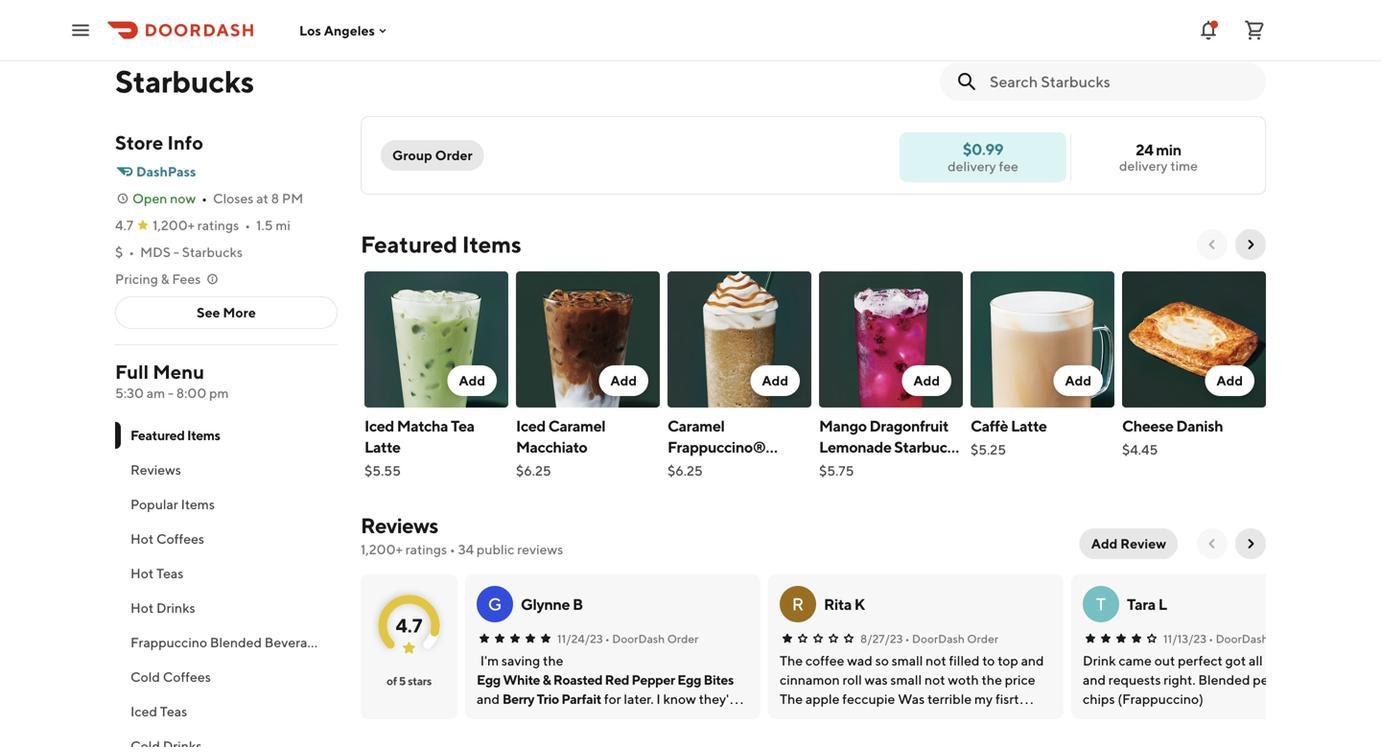 Task type: vqa. For each thing, say whether or not it's contained in the screenshot.


Task type: locate. For each thing, give the bounding box(es) containing it.
frappuccino
[[131, 635, 207, 651]]

hot
[[131, 531, 154, 547], [131, 566, 154, 582], [131, 600, 154, 616]]

add button for caramel frappuccino® blended beverage
[[751, 366, 800, 396]]

0 vertical spatial featured
[[361, 231, 458, 258]]

24 min delivery time
[[1120, 141, 1199, 174]]

0 vertical spatial beverage
[[728, 459, 793, 477]]

teas inside button
[[160, 704, 187, 720]]

1 vertical spatial 1,200+
[[361, 542, 403, 558]]

1 • doordash order from the left
[[605, 632, 699, 646]]

caramel inside iced caramel macchiato $6.25
[[549, 417, 606, 435]]

latte inside iced matcha tea latte $5.55
[[365, 438, 401, 456]]

0 horizontal spatial blended
[[210, 635, 262, 651]]

0 vertical spatial hot
[[131, 531, 154, 547]]

next image
[[1244, 536, 1259, 552]]

• doordash order right 11/13/23
[[1209, 632, 1303, 646]]

teas inside button
[[156, 566, 184, 582]]

order for g
[[668, 632, 699, 646]]

drinks
[[156, 600, 195, 616]]

bites
[[704, 672, 734, 688]]

•
[[202, 191, 207, 206], [245, 217, 251, 233], [129, 244, 135, 260], [450, 542, 456, 558], [605, 632, 610, 646], [905, 632, 910, 646], [1209, 632, 1214, 646]]

0 horizontal spatial delivery
[[948, 158, 997, 174]]

popular items
[[131, 497, 215, 512]]

0 horizontal spatial • doordash order
[[605, 632, 699, 646]]

reviews 1,200+ ratings • 34 public reviews
[[361, 513, 564, 558]]

blended down hot drinks button at the bottom left of the page
[[210, 635, 262, 651]]

1 horizontal spatial caramel
[[668, 417, 725, 435]]

t
[[1097, 594, 1107, 615]]

• doordash order for r
[[905, 632, 999, 646]]

0 vertical spatial items
[[462, 231, 522, 258]]

3 hot from the top
[[131, 600, 154, 616]]

iced left matcha
[[365, 417, 394, 435]]

add button
[[448, 366, 497, 396], [599, 366, 649, 396], [751, 366, 800, 396], [903, 366, 952, 396], [1054, 366, 1104, 396], [1206, 366, 1255, 396]]

0 vertical spatial featured items
[[361, 231, 522, 258]]

caramel up macchiato
[[549, 417, 606, 435]]

1 horizontal spatial featured items
[[361, 231, 522, 258]]

tara l
[[1128, 595, 1168, 614]]

caffè latte $5.25
[[971, 417, 1047, 458]]

starbucks inside "mango dragonfruit lemonade starbucks refreshers® beverage"
[[895, 438, 962, 456]]

blended inside 'button'
[[210, 635, 262, 651]]

group order
[[393, 147, 473, 163]]

• right 11/13/23
[[1209, 632, 1214, 646]]

0 vertical spatial reviews
[[131, 462, 181, 478]]

reviews for reviews
[[131, 462, 181, 478]]

iced for iced matcha tea latte
[[365, 417, 394, 435]]

0 horizontal spatial egg
[[477, 672, 501, 688]]

reviews up popular
[[131, 462, 181, 478]]

iced caramel macchiato $6.25
[[516, 417, 606, 479]]

latte right caffè
[[1012, 417, 1047, 435]]

1 vertical spatial 4.7
[[396, 615, 423, 637]]

0 horizontal spatial caramel
[[549, 417, 606, 435]]

0 vertical spatial coffees
[[156, 531, 204, 547]]

1 horizontal spatial • doordash order
[[905, 632, 999, 646]]

doordash
[[612, 632, 665, 646], [913, 632, 965, 646], [1216, 632, 1269, 646]]

1 vertical spatial &
[[543, 672, 551, 688]]

0 horizontal spatial iced
[[131, 704, 157, 720]]

pricing
[[115, 271, 158, 287]]

0 horizontal spatial reviews
[[131, 462, 181, 478]]

0 vertical spatial blended
[[668, 459, 725, 477]]

4.7 up of 5 stars
[[396, 615, 423, 637]]

starbucks down 1,200+ ratings •
[[182, 244, 243, 260]]

1 vertical spatial featured items
[[131, 428, 220, 443]]

frappuccino blended beverages button
[[115, 626, 338, 660]]

coffees down popular items
[[156, 531, 204, 547]]

2 vertical spatial hot
[[131, 600, 154, 616]]

2 $6.25 from the left
[[668, 463, 703, 479]]

doordash up pepper at the left bottom of page
[[612, 632, 665, 646]]

angeles
[[324, 22, 375, 38]]

1 horizontal spatial 4.7
[[396, 615, 423, 637]]

fee
[[999, 158, 1019, 174]]

2 caramel from the left
[[668, 417, 725, 435]]

coffees
[[156, 531, 204, 547], [163, 669, 211, 685]]

1 add button from the left
[[448, 366, 497, 396]]

order
[[435, 147, 473, 163], [668, 632, 699, 646], [968, 632, 999, 646], [1272, 632, 1303, 646]]

add review button
[[1080, 529, 1179, 560]]

delivery inside $0.99 delivery fee
[[948, 158, 997, 174]]

0 vertical spatial 4.7
[[115, 217, 134, 233]]

reviews down $5.55
[[361, 513, 438, 538]]

previous image
[[1205, 536, 1221, 552]]

open now
[[132, 191, 196, 206]]

add inside "button"
[[1092, 536, 1118, 552]]

1 horizontal spatial delivery
[[1120, 158, 1168, 174]]

am
[[147, 385, 165, 401]]

egg white & roasted red pepper egg bites button
[[477, 671, 734, 690]]

see more button
[[116, 298, 337, 328]]

hot up hot drinks
[[131, 566, 154, 582]]

1 horizontal spatial ratings
[[406, 542, 447, 558]]

coffees down frappuccino
[[163, 669, 211, 685]]

beverage down frappuccino®
[[728, 459, 793, 477]]

1 horizontal spatial blended
[[668, 459, 725, 477]]

blended inside caramel frappuccino® blended beverage
[[668, 459, 725, 477]]

$6.25
[[516, 463, 552, 479], [668, 463, 703, 479]]

matcha
[[397, 417, 448, 435]]

hot down popular
[[131, 531, 154, 547]]

featured inside featured items heading
[[361, 231, 458, 258]]

1 horizontal spatial beverage
[[820, 480, 884, 499]]

3 add button from the left
[[751, 366, 800, 396]]

0 horizontal spatial latte
[[365, 438, 401, 456]]

delivery left 'time'
[[1120, 158, 1168, 174]]

1,200+ inside reviews 1,200+ ratings • 34 public reviews
[[361, 542, 403, 558]]

iced teas
[[131, 704, 187, 720]]

Item Search search field
[[990, 71, 1251, 92]]

& left fees
[[161, 271, 170, 287]]

caramel
[[549, 417, 606, 435], [668, 417, 725, 435]]

beverage inside caramel frappuccino® blended beverage
[[728, 459, 793, 477]]

mds
[[140, 244, 171, 260]]

featured down 'group'
[[361, 231, 458, 258]]

cold coffees button
[[115, 660, 338, 695]]

1 horizontal spatial 1,200+
[[361, 542, 403, 558]]

ratings down reviews link
[[406, 542, 447, 558]]

0 horizontal spatial featured items
[[131, 428, 220, 443]]

1 vertical spatial latte
[[365, 438, 401, 456]]

featured down am
[[131, 428, 185, 443]]

dashpass
[[136, 164, 196, 179]]

public
[[477, 542, 515, 558]]

ratings down closes
[[198, 217, 239, 233]]

1,200+ ratings •
[[153, 217, 251, 233]]

8:00
[[176, 385, 207, 401]]

$6.25 down macchiato
[[516, 463, 552, 479]]

0 vertical spatial 1,200+
[[153, 217, 195, 233]]

5
[[399, 675, 406, 688]]

1 egg from the left
[[477, 672, 501, 688]]

iced inside iced matcha tea latte $5.55
[[365, 417, 394, 435]]

1 horizontal spatial featured
[[361, 231, 458, 258]]

1 vertical spatial items
[[187, 428, 220, 443]]

4 add button from the left
[[903, 366, 952, 396]]

hot for hot teas
[[131, 566, 154, 582]]

items inside button
[[181, 497, 215, 512]]

0 horizontal spatial doordash
[[612, 632, 665, 646]]

iced
[[365, 417, 394, 435], [516, 417, 546, 435], [131, 704, 157, 720]]

5 add button from the left
[[1054, 366, 1104, 396]]

add button for cheese danish
[[1206, 366, 1255, 396]]

1 vertical spatial ratings
[[406, 542, 447, 558]]

add for caramel frappuccino® blended beverage
[[762, 373, 789, 389]]

2 hot from the top
[[131, 566, 154, 582]]

latte up $5.55
[[365, 438, 401, 456]]

1 horizontal spatial reviews
[[361, 513, 438, 538]]

1 vertical spatial blended
[[210, 635, 262, 651]]

0 horizontal spatial &
[[161, 271, 170, 287]]

group order button
[[381, 140, 484, 171]]

full menu 5:30 am - 8:00 pm
[[115, 361, 229, 401]]

2 • doordash order from the left
[[905, 632, 999, 646]]

1 vertical spatial coffees
[[163, 669, 211, 685]]

1 horizontal spatial iced
[[365, 417, 394, 435]]

doordash right 11/13/23
[[1216, 632, 1269, 646]]

0 horizontal spatial featured
[[131, 428, 185, 443]]

1 horizontal spatial $6.25
[[668, 463, 703, 479]]

& up the trio
[[543, 672, 551, 688]]

• doordash order right 8/27/23 in the right of the page
[[905, 632, 999, 646]]

- right am
[[168, 385, 174, 401]]

starbucks
[[115, 63, 254, 99], [182, 244, 243, 260], [895, 438, 962, 456]]

1 horizontal spatial latte
[[1012, 417, 1047, 435]]

starbucks down the dragonfruit
[[895, 438, 962, 456]]

teas for iced teas
[[160, 704, 187, 720]]

next button of carousel image
[[1244, 237, 1259, 252]]

doordash for t
[[1216, 632, 1269, 646]]

teas down hot coffees
[[156, 566, 184, 582]]

hot coffees
[[131, 531, 204, 547]]

hot left drinks
[[131, 600, 154, 616]]

11/24/23
[[558, 632, 603, 646]]

egg left bites
[[678, 672, 702, 688]]

0 vertical spatial &
[[161, 271, 170, 287]]

$0.99
[[963, 140, 1004, 158]]

notification bell image
[[1198, 19, 1221, 42]]

0 vertical spatial latte
[[1012, 417, 1047, 435]]

1 caramel from the left
[[549, 417, 606, 435]]

1 horizontal spatial doordash
[[913, 632, 965, 646]]

reviews inside reviews 1,200+ ratings • 34 public reviews
[[361, 513, 438, 538]]

0 vertical spatial ratings
[[198, 217, 239, 233]]

add for cheese danish
[[1217, 373, 1244, 389]]

featured items down 8:00
[[131, 428, 220, 443]]

2 horizontal spatial • doordash order
[[1209, 632, 1303, 646]]

1 horizontal spatial &
[[543, 672, 551, 688]]

1,200+ down reviews link
[[361, 542, 403, 558]]

0 horizontal spatial $6.25
[[516, 463, 552, 479]]

beverage
[[728, 459, 793, 477], [820, 480, 884, 499]]

ratings inside reviews 1,200+ ratings • 34 public reviews
[[406, 542, 447, 558]]

• doordash order for g
[[605, 632, 699, 646]]

2 horizontal spatial doordash
[[1216, 632, 1269, 646]]

1 vertical spatial beverage
[[820, 480, 884, 499]]

0 vertical spatial starbucks
[[115, 63, 254, 99]]

featured items down group order button
[[361, 231, 522, 258]]

$6.25 down frappuccino®
[[668, 463, 703, 479]]

blended
[[668, 459, 725, 477], [210, 635, 262, 651]]

reviews
[[518, 542, 564, 558]]

egg left white
[[477, 672, 501, 688]]

teas down cold coffees
[[160, 704, 187, 720]]

coffees inside button
[[156, 531, 204, 547]]

cold coffees
[[131, 669, 211, 685]]

iced down cold
[[131, 704, 157, 720]]

1,200+ up $ • mds - starbucks in the left top of the page
[[153, 217, 195, 233]]

1 vertical spatial featured
[[131, 428, 185, 443]]

blended down frappuccino®
[[668, 459, 725, 477]]

hot teas button
[[115, 557, 338, 591]]

• right 8/27/23 in the right of the page
[[905, 632, 910, 646]]

1.5
[[256, 217, 273, 233]]

1 $6.25 from the left
[[516, 463, 552, 479]]

pricing & fees button
[[115, 270, 220, 289]]

doordash for r
[[913, 632, 965, 646]]

1 vertical spatial hot
[[131, 566, 154, 582]]

3 • doordash order from the left
[[1209, 632, 1303, 646]]

info
[[167, 131, 203, 154]]

6 add button from the left
[[1206, 366, 1255, 396]]

$ • mds - starbucks
[[115, 244, 243, 260]]

4.7 up $
[[115, 217, 134, 233]]

pm
[[209, 385, 229, 401]]

2 vertical spatial items
[[181, 497, 215, 512]]

0 vertical spatial teas
[[156, 566, 184, 582]]

fees
[[172, 271, 201, 287]]

1 vertical spatial teas
[[160, 704, 187, 720]]

coffees for cold coffees
[[163, 669, 211, 685]]

1 doordash from the left
[[612, 632, 665, 646]]

latte
[[1012, 417, 1047, 435], [365, 438, 401, 456]]

min
[[1157, 141, 1182, 159]]

trio
[[537, 691, 559, 707]]

iced up macchiato
[[516, 417, 546, 435]]

3 doordash from the left
[[1216, 632, 1269, 646]]

coffees inside button
[[163, 669, 211, 685]]

0 horizontal spatial beverage
[[728, 459, 793, 477]]

iced inside iced caramel macchiato $6.25
[[516, 417, 546, 435]]

caffè
[[971, 417, 1009, 435]]

1 vertical spatial reviews
[[361, 513, 438, 538]]

iced matcha tea latte image
[[365, 272, 509, 408]]

2 vertical spatial starbucks
[[895, 438, 962, 456]]

hot inside button
[[131, 600, 154, 616]]

• doordash order up pepper at the left bottom of page
[[605, 632, 699, 646]]

hot teas
[[131, 566, 184, 582]]

see more
[[197, 305, 256, 321]]

doordash right 8/27/23 in the right of the page
[[913, 632, 965, 646]]

caramel up frappuccino®
[[668, 417, 725, 435]]

beverage down $5.75
[[820, 480, 884, 499]]

reviews inside button
[[131, 462, 181, 478]]

2 add button from the left
[[599, 366, 649, 396]]

starbucks up info
[[115, 63, 254, 99]]

k
[[855, 595, 865, 614]]

delivery left "fee"
[[948, 158, 997, 174]]

featured items heading
[[361, 229, 522, 260]]

pricing & fees
[[115, 271, 201, 287]]

closes
[[213, 191, 254, 206]]

2 horizontal spatial iced
[[516, 417, 546, 435]]

• left 34
[[450, 542, 456, 558]]

hot drinks button
[[115, 591, 338, 626]]

1 horizontal spatial egg
[[678, 672, 702, 688]]

1 hot from the top
[[131, 531, 154, 547]]

delivery inside 24 min delivery time
[[1120, 158, 1168, 174]]

1 vertical spatial -
[[168, 385, 174, 401]]

2 doordash from the left
[[913, 632, 965, 646]]

ratings
[[198, 217, 239, 233], [406, 542, 447, 558]]

- right mds
[[174, 244, 179, 260]]

open menu image
[[69, 19, 92, 42]]



Task type: describe. For each thing, give the bounding box(es) containing it.
• right now
[[202, 191, 207, 206]]

beverage inside "mango dragonfruit lemonade starbucks refreshers® beverage"
[[820, 480, 884, 499]]

• left 1.5
[[245, 217, 251, 233]]

iced for iced caramel macchiato
[[516, 417, 546, 435]]

34
[[458, 542, 474, 558]]

dragonfruit
[[870, 417, 949, 435]]

• inside reviews 1,200+ ratings • 34 public reviews
[[450, 542, 456, 558]]

add button for iced caramel macchiato
[[599, 366, 649, 396]]

$0.99 delivery fee
[[948, 140, 1019, 174]]

add button for iced matcha tea latte
[[448, 366, 497, 396]]

iced teas button
[[115, 695, 338, 729]]

0 items, open order cart image
[[1244, 19, 1267, 42]]

reviews link
[[361, 513, 438, 538]]

8
[[271, 191, 279, 206]]

items inside heading
[[462, 231, 522, 258]]

egg white & roasted red pepper egg bites berry trio parfait
[[477, 672, 734, 707]]

now
[[170, 191, 196, 206]]

caramel inside caramel frappuccino® blended beverage
[[668, 417, 725, 435]]

rita
[[824, 595, 852, 614]]

order inside button
[[435, 147, 473, 163]]

order for r
[[968, 632, 999, 646]]

reviews for reviews 1,200+ ratings • 34 public reviews
[[361, 513, 438, 538]]

open
[[132, 191, 167, 206]]

white
[[503, 672, 540, 688]]

caramel frappuccino® blended beverage
[[668, 417, 793, 477]]

• closes at 8 pm
[[202, 191, 304, 206]]

0 horizontal spatial 1,200+
[[153, 217, 195, 233]]

b
[[573, 595, 583, 614]]

iced matcha tea latte $5.55
[[365, 417, 475, 479]]

add for mango dragonfruit lemonade starbucks refreshers® beverage
[[914, 373, 941, 389]]

doordash for g
[[612, 632, 665, 646]]

tara
[[1128, 595, 1156, 614]]

• doordash order for t
[[1209, 632, 1303, 646]]

mango dragonfruit lemonade starbucks refreshers® beverage image
[[820, 272, 964, 408]]

pepper
[[632, 672, 675, 688]]

red
[[605, 672, 630, 688]]

$5.25
[[971, 442, 1007, 458]]

roasted
[[554, 672, 603, 688]]

iced inside button
[[131, 704, 157, 720]]

• right 11/24/23
[[605, 632, 610, 646]]

iced caramel macchiato image
[[516, 272, 660, 408]]

add for caffè latte
[[1066, 373, 1092, 389]]

$6.25 inside iced caramel macchiato $6.25
[[516, 463, 552, 479]]

macchiato
[[516, 438, 588, 456]]

add button for caffè latte
[[1054, 366, 1104, 396]]

caffè latte image
[[971, 272, 1115, 408]]

popular items button
[[115, 488, 338, 522]]

5:30
[[115, 385, 144, 401]]

glynne b
[[521, 595, 583, 614]]

reviews button
[[115, 453, 338, 488]]

caramel frappuccino® blended beverage image
[[668, 272, 812, 408]]

frappuccino®
[[668, 438, 766, 456]]

cheese danish $4.45
[[1123, 417, 1224, 458]]

review
[[1121, 536, 1167, 552]]

previous button of carousel image
[[1205, 237, 1221, 252]]

1 vertical spatial starbucks
[[182, 244, 243, 260]]

frappuccino blended beverages
[[131, 635, 329, 651]]

mango dragonfruit lemonade starbucks refreshers® beverage
[[820, 417, 962, 499]]

parfait
[[562, 691, 602, 707]]

menu
[[153, 361, 205, 383]]

11/13/23
[[1164, 632, 1207, 646]]

at
[[256, 191, 269, 206]]

- inside full menu 5:30 am - 8:00 pm
[[168, 385, 174, 401]]

of 5 stars
[[387, 675, 432, 688]]

1.5 mi
[[256, 217, 291, 233]]

order for t
[[1272, 632, 1303, 646]]

of
[[387, 675, 397, 688]]

add for iced matcha tea latte
[[459, 373, 486, 389]]

add button for mango dragonfruit lemonade starbucks refreshers® beverage
[[903, 366, 952, 396]]

8/27/23
[[861, 632, 904, 646]]

full
[[115, 361, 149, 383]]

cheese danish image
[[1123, 272, 1267, 408]]

glynne
[[521, 595, 570, 614]]

lemonade
[[820, 438, 892, 456]]

$4.45
[[1123, 442, 1159, 458]]

l
[[1159, 595, 1168, 614]]

berry
[[503, 691, 535, 707]]

hot coffees button
[[115, 522, 338, 557]]

los angeles button
[[299, 22, 390, 38]]

2 egg from the left
[[678, 672, 702, 688]]

popular
[[131, 497, 178, 512]]

los angeles
[[299, 22, 375, 38]]

latte inside caffè latte $5.25
[[1012, 417, 1047, 435]]

time
[[1171, 158, 1199, 174]]

$5.55
[[365, 463, 401, 479]]

hot for hot coffees
[[131, 531, 154, 547]]

• right $
[[129, 244, 135, 260]]

tea
[[451, 417, 475, 435]]

stars
[[408, 675, 432, 688]]

store info
[[115, 131, 203, 154]]

see
[[197, 305, 220, 321]]

0 horizontal spatial 4.7
[[115, 217, 134, 233]]

g
[[488, 594, 502, 615]]

group
[[393, 147, 433, 163]]

more
[[223, 305, 256, 321]]

$
[[115, 244, 123, 260]]

$5.75
[[820, 463, 855, 479]]

& inside button
[[161, 271, 170, 287]]

add review
[[1092, 536, 1167, 552]]

mi
[[276, 217, 291, 233]]

add for iced caramel macchiato
[[611, 373, 637, 389]]

& inside egg white & roasted red pepper egg bites berry trio parfait
[[543, 672, 551, 688]]

rita k
[[824, 595, 865, 614]]

coffees for hot coffees
[[156, 531, 204, 547]]

0 horizontal spatial ratings
[[198, 217, 239, 233]]

store
[[115, 131, 163, 154]]

danish
[[1177, 417, 1224, 435]]

teas for hot teas
[[156, 566, 184, 582]]

mango
[[820, 417, 867, 435]]

0 vertical spatial -
[[174, 244, 179, 260]]

hot for hot drinks
[[131, 600, 154, 616]]



